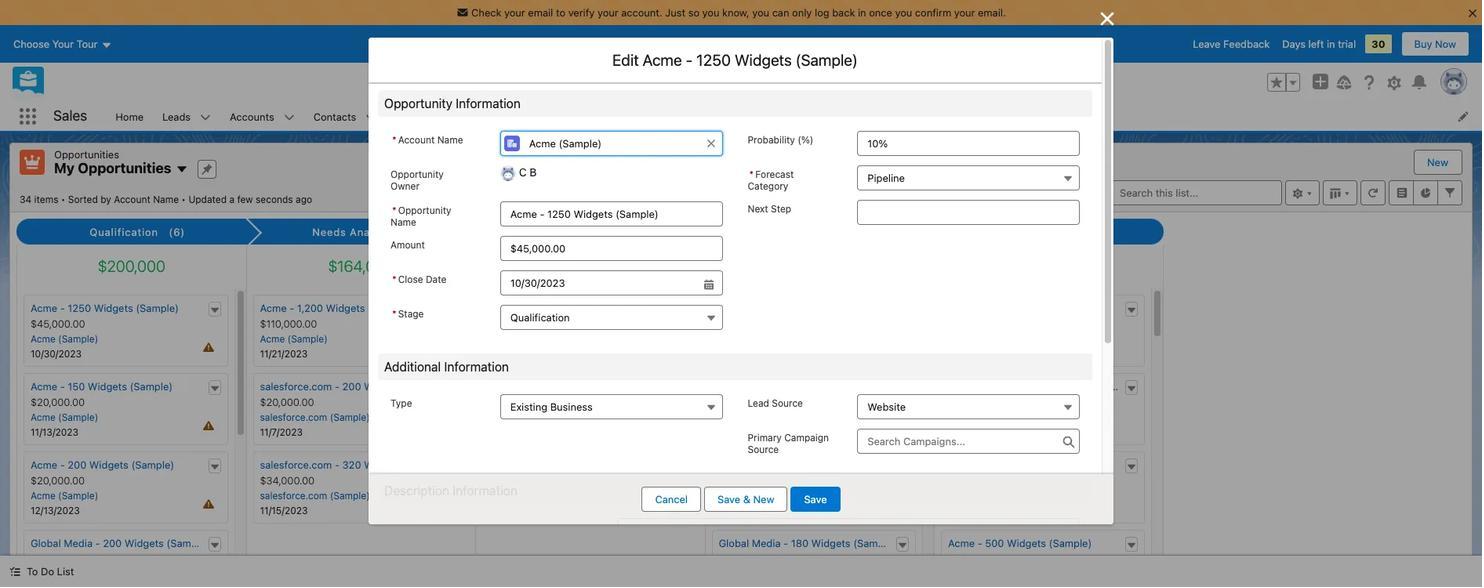 Task type: describe. For each thing, give the bounding box(es) containing it.
primary
[[748, 432, 782, 444]]

* for * forecast category
[[749, 169, 754, 180]]

acme (sample) link for acme - 140 widgets (sample)
[[719, 412, 786, 424]]

acme (sample) link down $110,000.00
[[260, 333, 328, 345]]

text default image for global media - 200 widgets (sample)
[[209, 540, 220, 551]]

close
[[398, 274, 423, 285]]

Lead Source button
[[857, 394, 1080, 420]]

acme down the 11/13/2023
[[31, 459, 57, 471]]

150
[[68, 380, 85, 393]]

widgets for acme - 650 widgets (sample)
[[1007, 459, 1046, 471]]

buy
[[1414, 38, 1432, 50]]

acme up $50,000.00
[[948, 537, 975, 550]]

1 horizontal spatial 1250
[[696, 51, 731, 69]]

name for * opportunity name
[[391, 216, 416, 228]]

dashboards
[[647, 110, 704, 123]]

my opportunities
[[54, 160, 171, 176]]

salesforce.com - 600 widgets (sample) link
[[948, 380, 1137, 393]]

acme - 170 widgets (sample) $17,000.00
[[719, 302, 860, 330]]

quotes
[[819, 110, 854, 123]]

forecasts
[[582, 110, 628, 123]]

$45,000.00 acme (sample) 10/30/2023
[[31, 318, 98, 360]]

leads
[[162, 110, 191, 123]]

text default image for acme - 200 widgets (sample)
[[209, 462, 220, 473]]

acme (sample) link for acme - 200 widgets (sample)
[[31, 490, 98, 502]]

only
[[792, 6, 812, 19]]

now
[[1435, 38, 1456, 50]]

existing business
[[510, 401, 593, 413]]

(sample) inside $20,000.00 acme (sample) 12/13/2023
[[58, 490, 98, 502]]

widgets for acme - 140 widgets (sample)
[[776, 380, 815, 393]]

reports link
[[734, 102, 790, 131]]

2 • from the left
[[181, 193, 186, 205]]

global for global media - 180 widgets (sample)
[[719, 537, 749, 550]]

just
[[665, 6, 686, 19]]

calendar link
[[490, 102, 552, 131]]

widgets for acme - 200 widgets (sample)
[[89, 459, 129, 471]]

* stage
[[392, 308, 424, 320]]

acme - 1,200 widgets (sample) link
[[260, 302, 411, 315]]

my opportunities status
[[20, 193, 189, 205]]

2 vertical spatial 200
[[103, 537, 122, 550]]

accounts link
[[220, 102, 284, 131]]

acme - 150 widgets (sample) link
[[31, 380, 173, 393]]

new inside my opportunities|opportunities|list view element
[[1427, 156, 1448, 169]]

salesforce.com inside $34,000.00 salesforce.com (sample) 11/15/2023
[[260, 490, 327, 502]]

salesforce.com inside $20,000.00 salesforce.com (sample) 11/7/2023
[[260, 412, 327, 424]]

- for acme - 150 widgets (sample)
[[60, 380, 65, 393]]

$110,000.00
[[260, 318, 317, 330]]

once
[[869, 6, 892, 19]]

acme inside acme - 170 widgets (sample) $17,000.00
[[719, 302, 745, 315]]

Forecast Category, Pipeline button
[[857, 165, 1080, 191]]

4/19/2023
[[948, 427, 993, 438]]

- for acme - 650 widgets (sample)
[[978, 459, 982, 471]]

confirm
[[915, 6, 951, 19]]

Amount text field
[[500, 236, 723, 261]]

acme up $60,000.00
[[948, 459, 975, 471]]

$22,500.00 for $22,500.00 acme (sample) 1/2/2024
[[719, 396, 773, 409]]

seconds
[[256, 193, 293, 205]]

acme up 11/21/2023
[[260, 333, 285, 345]]

opportunity inside * opportunity name
[[398, 205, 451, 216]]

by
[[100, 193, 111, 205]]

$34,000.00 salesforce.com (sample) 11/15/2023
[[260, 475, 370, 517]]

buy now button
[[1401, 31, 1470, 56]]

- for salesforce.com - 600 widgets (sample)
[[1023, 380, 1028, 393]]

(7)
[[854, 226, 870, 238]]

$20,000.00 for acme - 150 widgets (sample)
[[31, 396, 85, 409]]

11/21/2023
[[260, 348, 308, 360]]

probability (%)
[[748, 134, 814, 146]]

dashboards list item
[[637, 102, 734, 131]]

1,200
[[297, 302, 323, 315]]

1/2/2024
[[719, 427, 758, 438]]

1/15/2024
[[719, 348, 762, 360]]

days
[[1282, 38, 1306, 50]]

text default image for acme - 1250 widgets (sample)
[[209, 305, 220, 316]]

1 horizontal spatial account
[[398, 134, 435, 146]]

(sample) inside "$60,000.00 acme (sample) 10/24/2022"
[[976, 490, 1016, 502]]

cancel
[[655, 493, 688, 506]]

$20,000.00 acme (sample) 12/13/2023
[[31, 475, 98, 517]]

34
[[20, 193, 32, 205]]

text default image for $60,000.00
[[1126, 462, 1137, 473]]

acme - 500 widgets (sample)
[[948, 537, 1092, 550]]

text default image inside to do list button
[[9, 566, 20, 577]]

contacts link
[[304, 102, 366, 131]]

leave feedback
[[1193, 38, 1270, 50]]

acme inside $22,500.00 acme (sample) 1/2/2024
[[719, 412, 744, 424]]

leads list item
[[153, 102, 220, 131]]

opportunities list item
[[386, 102, 490, 131]]

$164,000
[[328, 257, 394, 275]]

widgets for acme - 170 widgets (sample) $17,000.00
[[775, 302, 814, 315]]

320
[[342, 459, 361, 471]]

group containing *
[[391, 271, 723, 296]]

qualification inside qualification 'button'
[[510, 311, 570, 324]]

email
[[528, 6, 553, 19]]

Stage, Qualification button
[[500, 305, 723, 330]]

widgets for acme - 1250 widgets (sample)
[[94, 302, 133, 315]]

acme inside $45,000.00 acme (sample) 10/30/2023
[[31, 333, 55, 345]]

opportunities up the by
[[78, 160, 171, 176]]

date
[[426, 274, 447, 285]]

acme (sample) link for acme - 1250 widgets (sample)
[[31, 333, 98, 345]]

leads link
[[153, 102, 200, 131]]

cancel button
[[642, 487, 701, 512]]

acme left 150
[[31, 380, 57, 393]]

180
[[791, 537, 809, 550]]

do
[[41, 565, 54, 578]]

text default image for global media - 180 widgets (sample)
[[897, 540, 908, 551]]

opportunities down sales
[[54, 148, 119, 161]]

Primary Campaign Source text field
[[857, 429, 1080, 454]]

few
[[237, 193, 253, 205]]

leave feedback link
[[1193, 38, 1270, 50]]

salesforce.com for salesforce.com - 320 widgets (sample)
[[260, 459, 332, 471]]

calendar list item
[[490, 102, 572, 131]]

acme - 650 widgets (sample)
[[948, 459, 1092, 471]]

global media - 200 widgets (sample)
[[31, 537, 209, 550]]

quotes list item
[[810, 102, 883, 131]]

10/18/2023
[[948, 348, 998, 360]]

acme inside "$60,000.00 acme (sample) 10/24/2022"
[[948, 490, 973, 502]]

my opportunities|opportunities|list view element
[[9, 143, 1473, 587]]

opportunity owner
[[391, 169, 444, 192]]

widgets for acme - 150 widgets (sample)
[[88, 380, 127, 393]]

needs analysis
[[312, 226, 395, 238]]

global media - 200 widgets (sample) link
[[31, 537, 209, 550]]

acme inside $20,000.00 acme (sample) 12/13/2023
[[31, 490, 55, 502]]

(sample) inside $20,000.00 salesforce.com (sample) 11/7/2023
[[330, 412, 370, 424]]

contacts list item
[[304, 102, 386, 131]]

opportunity information
[[384, 96, 521, 111]]

$22,500.00 acme (sample) 1/2/2024
[[719, 396, 786, 438]]

text default image for $50,000.00
[[1126, 540, 1137, 551]]

global inside $10,000.00 global media (sample) 2/1/2024
[[719, 490, 747, 502]]

acme - 1250 widgets (sample) link
[[31, 302, 179, 315]]

account inside my opportunities|opportunities|list view element
[[114, 193, 150, 205]]

quotes link
[[810, 102, 863, 131]]

list
[[57, 565, 74, 578]]

acme left 140
[[719, 380, 745, 393]]

widgets for salesforce.com - 200 widgets (sample)
[[364, 380, 403, 393]]

34 items • sorted by account name • updated a few seconds ago
[[20, 193, 312, 205]]

2 you from the left
[[752, 6, 769, 19]]

1250 inside my opportunities|opportunities|list view element
[[68, 302, 91, 315]]

additional
[[384, 360, 441, 374]]

- for acme - 170 widgets (sample) $17,000.00
[[748, 302, 753, 315]]

step
[[771, 203, 791, 215]]

salesforce.com - 200 widgets (sample) link
[[260, 380, 449, 393]]

media for global media - 180 widgets (sample)
[[752, 537, 781, 550]]

- for acme - 140 widgets (sample)
[[748, 380, 753, 393]]

11/15/2023
[[260, 505, 308, 517]]

save for save
[[804, 493, 827, 506]]

accounts list item
[[220, 102, 304, 131]]

2 your from the left
[[598, 6, 619, 19]]

to do list button
[[0, 556, 83, 587]]

search... button
[[560, 70, 874, 95]]

* account name
[[392, 134, 463, 146]]

$50,000.00
[[948, 553, 1003, 565]]

salesforce.com (sample) link for salesforce.com
[[948, 412, 1058, 424]]

to do list
[[27, 565, 74, 578]]

$20,000.00 inside $20,000.00 salesforce.com (sample) 11/7/2023
[[260, 396, 314, 409]]

source inside primary campaign source
[[748, 444, 779, 456]]

- for salesforce.com - 320 widgets (sample)
[[335, 459, 340, 471]]

acme (sample) link for acme - 150 widgets (sample)
[[31, 412, 98, 424]]

global media - 180 widgets (sample)
[[719, 537, 896, 550]]

(sample) inside salesforce.com (sample) 4/19/2023
[[1018, 412, 1058, 424]]

(sample) inside $34,000.00 salesforce.com (sample) 11/15/2023
[[330, 490, 370, 502]]

* close date
[[392, 274, 447, 285]]

- for acme - 1250 widgets (sample)
[[60, 302, 65, 315]]

category
[[748, 180, 788, 192]]

log
[[815, 6, 829, 19]]

acme - 1250 widgets (sample)
[[31, 302, 179, 315]]

opportunity for information
[[384, 96, 453, 111]]

amount
[[391, 239, 425, 251]]

650
[[985, 459, 1004, 471]]

list view controls image
[[1285, 180, 1320, 205]]

salesforce.com - 320 widgets (sample) link
[[260, 459, 449, 471]]

salesforce.com for salesforce.com - 200 widgets (sample)
[[260, 380, 332, 393]]

qualification inside my opportunities|opportunities|list view element
[[90, 226, 158, 238]]



Task type: vqa. For each thing, say whether or not it's contained in the screenshot.
Quarter
no



Task type: locate. For each thing, give the bounding box(es) containing it.
1 horizontal spatial $22,500.00
[[719, 396, 773, 409]]

(sample) inside $20,000.00 acme (sample) 11/13/2023
[[58, 412, 98, 424]]

2 horizontal spatial name
[[437, 134, 463, 146]]

needs
[[312, 226, 346, 238]]

1 horizontal spatial in
[[1327, 38, 1335, 50]]

owner
[[391, 180, 420, 192]]

media for global media - 80 widgets (sample)
[[752, 459, 781, 471]]

global for global media - 80 widgets (sample)
[[719, 459, 749, 471]]

text default image for $20,000.00
[[209, 383, 220, 394]]

name down the opportunities "list item"
[[437, 134, 463, 146]]

acme up $17,000.00
[[719, 302, 745, 315]]

1 vertical spatial name
[[153, 193, 179, 205]]

widgets for acme - 500 widgets (sample)
[[1007, 537, 1046, 550]]

* left close
[[392, 274, 397, 285]]

1 vertical spatial information
[[444, 360, 509, 374]]

1 horizontal spatial qualification
[[510, 311, 570, 324]]

0 vertical spatial source
[[772, 398, 803, 409]]

1 vertical spatial qualification
[[510, 311, 570, 324]]

salesforce.com up $34,000.00
[[260, 459, 332, 471]]

salesforce.com up lead source button
[[948, 380, 1020, 393]]

- inside acme - 170 widgets (sample) $17,000.00
[[748, 302, 753, 315]]

2 vertical spatial information
[[453, 484, 517, 498]]

acme (sample) link up 12/13/2023
[[31, 490, 98, 502]]

2 horizontal spatial 200
[[342, 380, 361, 393]]

1 horizontal spatial name
[[391, 216, 416, 228]]

1 horizontal spatial 200
[[103, 537, 122, 550]]

group
[[1267, 73, 1300, 92], [391, 271, 723, 296]]

select list display image
[[1323, 180, 1358, 205]]

0 vertical spatial group
[[1267, 73, 1300, 92]]

acme - 200 widgets (sample) link
[[31, 459, 174, 471]]

- for acme - 1,200 widgets (sample) $110,000.00 acme (sample) 11/21/2023
[[290, 302, 294, 315]]

* forecast category
[[748, 169, 794, 192]]

3 you from the left
[[895, 6, 912, 19]]

probability
[[748, 134, 795, 146]]

$20,000.00 for acme - 200 widgets (sample)
[[31, 475, 85, 487]]

0 vertical spatial opportunity
[[384, 96, 453, 111]]

&
[[743, 493, 750, 506]]

1250 up search... button
[[696, 51, 731, 69]]

1 vertical spatial account
[[114, 193, 150, 205]]

1250 up $45,000.00
[[68, 302, 91, 315]]

salesforce.com up 4/19/2023
[[948, 412, 1015, 424]]

check your email to verify your account. just so you know, you can only log back in once you confirm your email.
[[471, 6, 1006, 19]]

0 horizontal spatial •
[[61, 193, 65, 205]]

accounts
[[230, 110, 274, 123]]

*
[[392, 134, 397, 146], [749, 169, 754, 180], [392, 205, 397, 216], [392, 274, 397, 285], [392, 308, 397, 320]]

global
[[719, 459, 749, 471], [719, 490, 747, 502], [31, 537, 61, 550], [719, 537, 749, 550]]

* inside * forecast category
[[749, 169, 754, 180]]

dashboards link
[[637, 102, 713, 131]]

1 • from the left
[[61, 193, 65, 205]]

acme up 10/24/2022
[[948, 490, 973, 502]]

my
[[54, 160, 75, 176]]

Type button
[[500, 394, 723, 420]]

acme (sample) link down $45,000.00
[[31, 333, 98, 345]]

in right left
[[1327, 38, 1335, 50]]

salesforce.com up the 11/7/2023
[[260, 412, 327, 424]]

acme up $110,000.00
[[260, 302, 287, 315]]

1 horizontal spatial group
[[1267, 73, 1300, 92]]

$20,000.00 acme (sample) 11/13/2023
[[31, 396, 98, 438]]

* left stage
[[392, 308, 397, 320]]

information for additional information
[[444, 360, 509, 374]]

(sample) inside $10,000.00 global media (sample) 2/1/2024
[[779, 490, 819, 502]]

- for acme - 200 widgets (sample)
[[60, 459, 65, 471]]

None text field
[[500, 202, 723, 227], [500, 271, 723, 296], [500, 202, 723, 227], [500, 271, 723, 296]]

opportunity down * account name at the top of page
[[391, 169, 444, 180]]

• left updated
[[181, 193, 186, 205]]

campaign
[[784, 432, 829, 444]]

widgets inside acme - 1,200 widgets (sample) $110,000.00 acme (sample) 11/21/2023
[[326, 302, 365, 315]]

2 vertical spatial opportunity
[[398, 205, 451, 216]]

account right the by
[[114, 193, 150, 205]]

save left &
[[718, 493, 740, 506]]

- for acme - 500 widgets (sample)
[[978, 537, 982, 550]]

forecasts link
[[572, 102, 637, 131]]

* for * account name
[[392, 134, 397, 146]]

1 vertical spatial opportunity
[[391, 169, 444, 180]]

- for salesforce.com - 200 widgets (sample)
[[335, 380, 340, 393]]

acme up the 11/13/2023
[[31, 412, 55, 424]]

acme up 10/30/2023 at the left
[[31, 333, 55, 345]]

website
[[868, 401, 906, 413]]

acme
[[643, 51, 682, 69], [31, 302, 57, 315], [260, 302, 287, 315], [719, 302, 745, 315], [31, 333, 55, 345], [260, 333, 285, 345], [31, 380, 57, 393], [719, 380, 745, 393], [31, 412, 55, 424], [719, 412, 744, 424], [31, 459, 57, 471], [948, 459, 975, 471], [31, 490, 55, 502], [948, 490, 973, 502], [948, 537, 975, 550]]

edit acme - 1250 widgets (sample)
[[613, 51, 858, 69]]

reports list item
[[734, 102, 810, 131]]

$20,000.00 inside $20,000.00 acme (sample) 11/13/2023
[[31, 396, 85, 409]]

* down owner at the top left
[[392, 205, 397, 216]]

days left in trial
[[1282, 38, 1356, 50]]

name for * account name
[[437, 134, 463, 146]]

salesforce.com (sample) link up the 11/7/2023
[[260, 412, 370, 424]]

0 horizontal spatial name
[[153, 193, 179, 205]]

next step
[[748, 203, 791, 215]]

(6)
[[169, 226, 185, 238]]

text default image
[[209, 305, 220, 316], [1126, 305, 1137, 316], [1126, 383, 1137, 394], [209, 462, 220, 473], [450, 462, 461, 473], [897, 462, 908, 473], [209, 540, 220, 551], [897, 540, 908, 551]]

source down acme - 140 widgets (sample)
[[772, 398, 803, 409]]

your left the email
[[504, 6, 525, 19]]

information
[[456, 96, 521, 111], [444, 360, 509, 374], [453, 484, 517, 498]]

2 vertical spatial name
[[391, 216, 416, 228]]

widgets inside acme - 170 widgets (sample) $17,000.00
[[775, 302, 814, 315]]

existing
[[510, 401, 547, 413]]

* inside * opportunity name
[[392, 205, 397, 216]]

$22,500.00 inside $22,500.00 acme (sample) 1/2/2024
[[719, 396, 773, 409]]

0 horizontal spatial you
[[702, 6, 719, 19]]

widgets for salesforce.com - 320 widgets (sample)
[[364, 459, 403, 471]]

save down the global media - 80 widgets (sample)
[[804, 493, 827, 506]]

salesforce.com for salesforce.com (sample) 4/19/2023
[[948, 412, 1015, 424]]

$20,000.00 up the 11/7/2023
[[260, 396, 314, 409]]

0 horizontal spatial in
[[858, 6, 866, 19]]

0 horizontal spatial qualification
[[90, 226, 158, 238]]

0 horizontal spatial save
[[718, 493, 740, 506]]

* down opportunities link
[[392, 134, 397, 146]]

opportunity for owner
[[391, 169, 444, 180]]

email.
[[978, 6, 1006, 19]]

1 vertical spatial $22,500.00
[[31, 553, 85, 565]]

home
[[115, 110, 144, 123]]

acme - 500 widgets (sample) link
[[948, 537, 1092, 550]]

information for description information
[[453, 484, 517, 498]]

salesforce.com for salesforce.com - 600 widgets (sample)
[[948, 380, 1020, 393]]

None search field
[[1094, 180, 1282, 205]]

1 save from the left
[[718, 493, 740, 506]]

2 save from the left
[[804, 493, 827, 506]]

200 for salesforce.com
[[342, 380, 361, 393]]

salesforce.com down $34,000.00
[[260, 490, 327, 502]]

$20,000.00 inside $20,000.00 acme (sample) 12/13/2023
[[31, 475, 85, 487]]

text default image for salesforce.com - 600 widgets (sample)
[[1126, 383, 1137, 394]]

(sample) inside acme - 170 widgets (sample) $17,000.00
[[817, 302, 860, 315]]

group down days
[[1267, 73, 1300, 92]]

Acme (Sample) text field
[[500, 131, 723, 156]]

you right so
[[702, 6, 719, 19]]

0 vertical spatial account
[[398, 134, 435, 146]]

80
[[791, 459, 804, 471]]

text default image for salesforce.com - 320 widgets (sample)
[[450, 462, 461, 473]]

1 horizontal spatial your
[[598, 6, 619, 19]]

$60,000.00 acme (sample) 10/24/2022
[[948, 475, 1016, 517]]

widgets for salesforce.com - 600 widgets (sample)
[[1052, 380, 1092, 393]]

contacts
[[313, 110, 356, 123]]

$10,000.00 global media (sample) 2/1/2024
[[719, 475, 819, 517]]

acme (sample) link up the 11/13/2023
[[31, 412, 98, 424]]

media for global media - 200 widgets (sample)
[[64, 537, 93, 550]]

acme inside $20,000.00 acme (sample) 11/13/2023
[[31, 412, 55, 424]]

opportunity up * account name at the top of page
[[384, 96, 453, 111]]

* for * close date
[[392, 274, 397, 285]]

170
[[756, 302, 772, 315]]

(3)
[[405, 226, 421, 238]]

0 horizontal spatial group
[[391, 271, 723, 296]]

text default image
[[209, 383, 220, 394], [1126, 462, 1137, 473], [1126, 540, 1137, 551], [9, 566, 20, 577]]

0 vertical spatial qualification
[[90, 226, 158, 238]]

acme up 12/13/2023
[[31, 490, 55, 502]]

0 vertical spatial name
[[437, 134, 463, 146]]

Next Step text field
[[857, 200, 1080, 225]]

0 horizontal spatial account
[[114, 193, 150, 205]]

salesforce.com (sample) link up 4/19/2023
[[948, 412, 1058, 424]]

so
[[688, 6, 700, 19]]

acme up 1/2/2024
[[719, 412, 744, 424]]

$200,000
[[98, 257, 165, 275]]

1 vertical spatial 1250
[[68, 302, 91, 315]]

sorted
[[68, 193, 98, 205]]

$34,000.00
[[260, 475, 315, 487]]

2 horizontal spatial you
[[895, 6, 912, 19]]

additional information
[[384, 360, 509, 374]]

list containing home
[[106, 102, 1482, 131]]

1 horizontal spatial new
[[1427, 156, 1448, 169]]

name
[[437, 134, 463, 146], [153, 193, 179, 205], [391, 216, 416, 228]]

check
[[471, 6, 501, 19]]

$20,000.00 salesforce.com (sample) 11/7/2023
[[260, 396, 370, 438]]

3 your from the left
[[954, 6, 975, 19]]

salesforce.com down 11/21/2023
[[260, 380, 332, 393]]

acme - 200 widgets (sample)
[[31, 459, 174, 471]]

global for global media - 200 widgets (sample)
[[31, 537, 61, 550]]

media inside $10,000.00 global media (sample) 2/1/2024
[[750, 490, 777, 502]]

source down 1/2/2024
[[748, 444, 779, 456]]

acme (sample) link down lead
[[719, 412, 786, 424]]

10/30/2023
[[31, 348, 82, 360]]

list
[[106, 102, 1482, 131]]

updated
[[189, 193, 227, 205]]

acme up $45,000.00
[[31, 302, 57, 315]]

reports
[[743, 110, 780, 123]]

$22,500.00 for $22,500.00
[[31, 553, 85, 565]]

salesforce.com - 200 widgets (sample)
[[260, 380, 449, 393]]

global media - 80 widgets (sample)
[[719, 459, 892, 471]]

1 vertical spatial new
[[753, 493, 774, 506]]

* for * stage
[[392, 308, 397, 320]]

1 vertical spatial source
[[748, 444, 779, 456]]

0 horizontal spatial new
[[753, 493, 774, 506]]

save button
[[791, 487, 840, 512]]

your right the verify
[[598, 6, 619, 19]]

save & new
[[718, 493, 774, 506]]

lead source
[[748, 398, 803, 409]]

0 horizontal spatial 1250
[[68, 302, 91, 315]]

1 you from the left
[[702, 6, 719, 19]]

salesforce.com inside salesforce.com (sample) 4/19/2023
[[948, 412, 1015, 424]]

2 horizontal spatial your
[[954, 6, 975, 19]]

0 vertical spatial 1250
[[696, 51, 731, 69]]

(sample) inside $22,500.00 acme (sample) 1/2/2024
[[746, 412, 786, 424]]

* opportunity name
[[391, 205, 451, 228]]

- inside acme - 1,200 widgets (sample) $110,000.00 acme (sample) 11/21/2023
[[290, 302, 294, 315]]

global up do
[[31, 537, 61, 550]]

-
[[686, 51, 693, 69], [60, 302, 65, 315], [290, 302, 294, 315], [748, 302, 753, 315], [60, 380, 65, 393], [335, 380, 340, 393], [748, 380, 753, 393], [1023, 380, 1028, 393], [60, 459, 65, 471], [335, 459, 340, 471], [784, 459, 788, 471], [978, 459, 982, 471], [95, 537, 100, 550], [784, 537, 788, 550], [978, 537, 982, 550]]

1 your from the left
[[504, 6, 525, 19]]

11/7/2023
[[260, 427, 303, 438]]

Probability (%) text field
[[857, 131, 1080, 156]]

$45,000.00
[[31, 318, 85, 330]]

global up the $19,500.00
[[719, 537, 749, 550]]

widgets
[[735, 51, 792, 69], [94, 302, 133, 315], [326, 302, 365, 315], [775, 302, 814, 315], [88, 380, 127, 393], [364, 380, 403, 393], [776, 380, 815, 393], [1052, 380, 1092, 393], [89, 459, 129, 471], [364, 459, 403, 471], [807, 459, 846, 471], [1007, 459, 1046, 471], [125, 537, 164, 550], [811, 537, 851, 550], [1007, 537, 1046, 550]]

$20,000.00 down 150
[[31, 396, 85, 409]]

$20,000.00 up 12/13/2023
[[31, 475, 85, 487]]

1 horizontal spatial •
[[181, 193, 186, 205]]

salesforce.com - 600 widgets (sample)
[[948, 380, 1137, 393]]

0 vertical spatial new
[[1427, 156, 1448, 169]]

salesforce.com (sample) link down $34,000.00
[[260, 490, 370, 502]]

* for * opportunity name
[[392, 205, 397, 216]]

lead
[[748, 398, 769, 409]]

widgets for acme - 1,200 widgets (sample) $110,000.00 acme (sample) 11/21/2023
[[326, 302, 365, 315]]

to
[[27, 565, 38, 578]]

save & new button
[[704, 487, 788, 512]]

opportunities inside "list item"
[[396, 110, 461, 123]]

your
[[504, 6, 525, 19], [598, 6, 619, 19], [954, 6, 975, 19]]

(sample) inside $45,000.00 acme (sample) 10/30/2023
[[58, 333, 98, 345]]

you
[[702, 6, 719, 19], [752, 6, 769, 19], [895, 6, 912, 19]]

Search My Opportunities list view. search field
[[1094, 180, 1282, 205]]

in
[[858, 6, 866, 19], [1327, 38, 1335, 50]]

2/1/2024
[[719, 505, 758, 517]]

200 for acme
[[68, 459, 86, 471]]

you right once
[[895, 6, 912, 19]]

inverse image
[[1098, 9, 1117, 28]]

1 horizontal spatial save
[[804, 493, 827, 506]]

in right back
[[858, 6, 866, 19]]

0 vertical spatial information
[[456, 96, 521, 111]]

leave
[[1193, 38, 1221, 50]]

edit
[[613, 51, 639, 69]]

0 horizontal spatial 200
[[68, 459, 86, 471]]

salesforce.com - 320 widgets (sample)
[[260, 459, 449, 471]]

global media (sample) link
[[719, 490, 819, 502]]

opportunity up (3)
[[398, 205, 451, 216]]

global up $10,000.00
[[719, 459, 749, 471]]

opportunities up * account name at the top of page
[[396, 110, 461, 123]]

1 vertical spatial group
[[391, 271, 723, 296]]

global up 2/1/2024
[[719, 490, 747, 502]]

1 horizontal spatial you
[[752, 6, 769, 19]]

0 vertical spatial 200
[[342, 380, 361, 393]]

account down opportunities link
[[398, 134, 435, 146]]

salesforce.com (sample) link for $20,000.00
[[260, 412, 370, 424]]

0 horizontal spatial $22,500.00
[[31, 553, 85, 565]]

you left can
[[752, 6, 769, 19]]

opportunities
[[396, 110, 461, 123], [54, 148, 119, 161], [78, 160, 171, 176]]

0 vertical spatial in
[[858, 6, 866, 19]]

name up (6)
[[153, 193, 179, 205]]

name up amount
[[391, 216, 416, 228]]

name inside my opportunities|opportunities|list view element
[[153, 193, 179, 205]]

0 horizontal spatial your
[[504, 6, 525, 19]]

$22,500.00
[[719, 396, 773, 409], [31, 553, 85, 565]]

1 vertical spatial in
[[1327, 38, 1335, 50]]

0 vertical spatial $22,500.00
[[719, 396, 773, 409]]

information for opportunity information
[[456, 96, 521, 111]]

save for save & new
[[718, 493, 740, 506]]

• right items
[[61, 193, 65, 205]]

group down proposal
[[391, 271, 723, 296]]

30
[[1372, 38, 1385, 50]]

name inside * opportunity name
[[391, 216, 416, 228]]

acme - 1,200 widgets (sample) $110,000.00 acme (sample) 11/21/2023
[[260, 302, 411, 360]]

1 vertical spatial 200
[[68, 459, 86, 471]]

acme right edit
[[643, 51, 682, 69]]

* left the forecast on the right of page
[[749, 169, 754, 180]]

your left email.
[[954, 6, 975, 19]]



